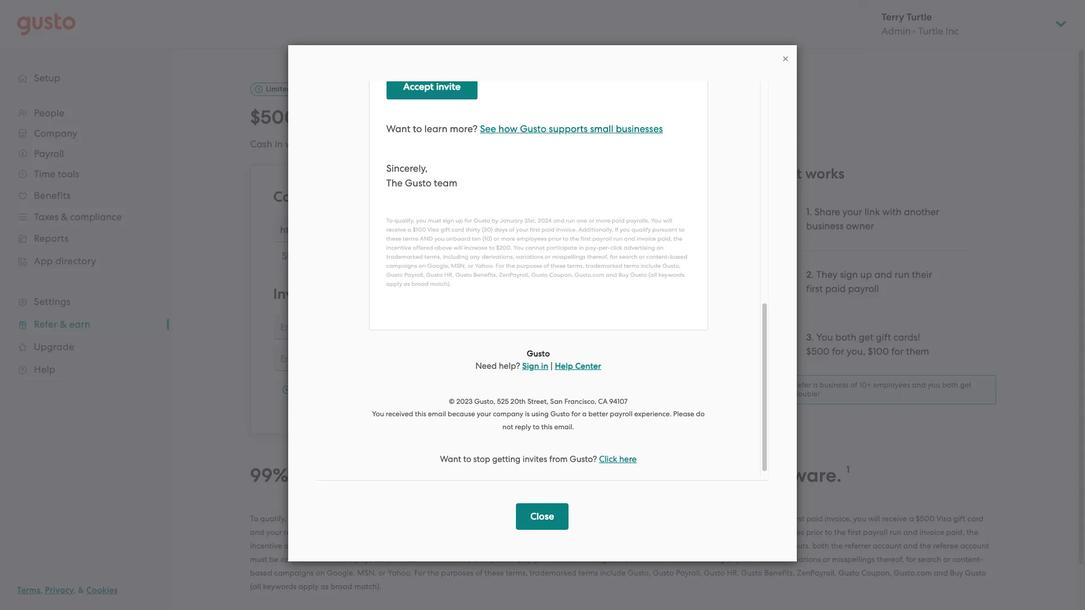 Task type: describe. For each thing, give the bounding box(es) containing it.
copy and share your link
[[273, 188, 439, 206]]

2 vertical spatial of
[[476, 569, 483, 578]]

to right pursuant
[[557, 528, 564, 537]]

in
[[638, 542, 644, 551]]

2x list
[[759, 188, 997, 405]]

variations
[[786, 555, 821, 564]]

the left referrer
[[832, 542, 843, 551]]

an illustration of a gift image
[[766, 331, 794, 358]]

copy for copy link
[[659, 223, 682, 235]]

you, inside 3 . you both get gift cards! $500 for you, $100 for them
[[847, 346, 866, 357]]

1 vertical spatial a
[[910, 514, 915, 523]]

1 vertical spatial first
[[792, 514, 805, 523]]

or right one
[[539, 514, 547, 523]]

or right 10 on the top of the page
[[651, 138, 660, 150]]

an illustration of a heart image
[[766, 205, 794, 233]]

up for $100
[[394, 138, 405, 150]]

1 horizontal spatial on
[[609, 555, 618, 564]]

0 horizontal spatial trademarked
[[530, 569, 577, 578]]

2 vertical spatial run
[[890, 528, 902, 537]]

participate
[[468, 555, 508, 564]]

both inside refer a business of 10+ employees and you both get double!
[[943, 381, 959, 390]]

0 horizontal spatial $500
[[250, 106, 297, 129]]

account menu element
[[868, 0, 1069, 48]]

the left on:
[[310, 250, 325, 262]]

2024
[[474, 514, 492, 523]]

and inside refer a business of 10+ employees and you both get double!
[[913, 381, 926, 390]]

derivations,
[[742, 555, 784, 564]]

your right share
[[382, 188, 412, 206]]

1 horizontal spatial must
[[333, 514, 351, 523]]

copy for copy and share your link
[[273, 188, 308, 206]]

how
[[759, 165, 790, 183]]

2 horizontal spatial in
[[534, 464, 550, 487]]

employees inside refer a business of 10+ employees and you both get double!
[[874, 381, 911, 390]]

misspellings
[[833, 555, 875, 564]]

3
[[807, 332, 812, 344]]

paid,
[[947, 528, 965, 537]]

for
[[415, 569, 426, 578]]

qualify
[[497, 528, 521, 537]]

to qualify, your referee must sign up for gusto by january 31st, 2024 and run one or more paid payrolls. within thirty (30) calendar days of your referee's first paid invoice, you will receive a $500 visa gift card and your referee will receive a $100 visa gift card. additionally, if you qualify pursuant to these terms and your referee onboards ten (10) or more employees prior to the first payroll run and invoice paid, the incentive offered to you above will increase to $1,000 and the incentive for your referee will increase to $200. in order to be eligible for the promotion payouts, both the referrer account and the referee account must be open at the time the payouts are issued. you cannot participate in pay-per-click advertising on trademarked terms, including any derivations, variations or misspellings thereof, for search or content- based campaigns on google, msn, or yahoo. for the purposes of these terms, trademarked terms include gusto, gusto payroll, gusto hr, gusto benefits, zenpayroll, gusto coupon, gusto.com and buy gusto (all keywords apply as broad match).
[[250, 514, 990, 591]]

0 vertical spatial terms
[[588, 528, 608, 537]]

coupon,
[[862, 569, 892, 578]]

2 incentive from the left
[[471, 542, 503, 551]]

are
[[386, 555, 398, 564]]

$500 inside to qualify, your referee must sign up for gusto by january 31st, 2024 and run one or more paid payrolls. within thirty (30) calendar days of your referee's first paid invoice, you will receive a $500 visa gift card and your referee will receive a $100 visa gift card. additionally, if you qualify pursuant to these terms and your referee onboards ten (10) or more employees prior to the first payroll run and invoice paid, the incentive offered to you above will increase to $1,000 and the incentive for your referee will increase to $200. in order to be eligible for the promotion payouts, both the referrer account and the referee account must be open at the time the payouts are issued. you cannot participate in pay-per-click advertising on trademarked terms, including any derivations, variations or misspellings thereof, for search or content- based campaigns on google, msn, or yahoo. for the purposes of these terms, trademarked terms include gusto, gusto payroll, gusto hr, gusto benefits, zenpayroll, gusto coupon, gusto.com and buy gusto (all keywords apply as broad match).
[[917, 514, 935, 523]]

home image
[[17, 13, 76, 35]]

99%
[[250, 464, 289, 487]]

cannot
[[441, 555, 466, 564]]

per-
[[535, 555, 550, 564]]

ten
[[709, 528, 721, 537]]

close button
[[517, 504, 569, 530]]

include
[[600, 569, 626, 578]]

referrer
[[845, 542, 872, 551]]

cards!
[[894, 332, 921, 343]]

payroll inside 2 . they sign up and run their first paid payroll
[[849, 283, 880, 295]]

payouts,
[[780, 542, 811, 551]]

card.
[[409, 528, 427, 537]]

they
[[817, 269, 838, 280]]

0 vertical spatial more
[[663, 138, 686, 150]]

1 horizontal spatial paid
[[807, 514, 823, 523]]

invite by email
[[273, 285, 372, 303]]

your down within
[[628, 528, 644, 537]]

1 horizontal spatial be
[[677, 542, 686, 551]]

0 horizontal spatial in
[[275, 138, 283, 150]]

close document
[[288, 45, 797, 562]]

1 horizontal spatial if
[[509, 138, 515, 150]]

keywords
[[263, 582, 297, 591]]

1 vertical spatial receive
[[325, 528, 350, 537]]

terms
[[17, 586, 41, 596]]

calendar
[[681, 514, 713, 523]]

invite
[[273, 285, 311, 303]]

to right order
[[667, 542, 675, 551]]

including
[[693, 555, 725, 564]]

1 inside "99% satisfaction. highest score in small-business payroll software. 1"
[[847, 464, 850, 476]]

2 vertical spatial first
[[848, 528, 862, 537]]

small-
[[555, 464, 610, 487]]

owner
[[847, 220, 875, 232]]

0 horizontal spatial terms,
[[506, 569, 528, 578]]

2 , from the left
[[74, 586, 76, 596]]

their
[[913, 269, 933, 280]]

0 horizontal spatial must
[[250, 555, 268, 564]]

within
[[619, 514, 643, 523]]

0 horizontal spatial them
[[452, 106, 498, 129]]

invoice
[[920, 528, 945, 537]]

(or
[[502, 106, 527, 129]]

0 horizontal spatial by
[[314, 285, 331, 303]]

link inside the "1 . share your link with another business owner"
[[865, 206, 881, 218]]

10+
[[860, 381, 872, 390]]

0 vertical spatial terms,
[[669, 555, 691, 564]]

2 increase from the left
[[575, 542, 604, 551]]

1 vertical spatial payroll
[[690, 464, 753, 487]]

0 vertical spatial $100
[[374, 106, 417, 129]]

highest
[[409, 464, 478, 487]]

2 vertical spatial more
[[746, 528, 765, 537]]

the down above
[[342, 555, 353, 564]]

$500 inside 3 . you both get gift cards! $500 for you, $100 for them
[[807, 346, 830, 357]]

share inside the "1 . share your link with another business owner"
[[815, 206, 841, 218]]

0 vertical spatial receive
[[883, 514, 908, 523]]

if inside to qualify, your referee must sign up for gusto by january 31st, 2024 and run one or more paid payrolls. within thirty (30) calendar days of your referee's first paid invoice, you will receive a $500 visa gift card and your referee will receive a $100 visa gift card. additionally, if you qualify pursuant to these terms and your referee onboards ten (10) or more employees prior to the first payroll run and invoice paid, the incentive offered to you above will increase to $1,000 and the incentive for your referee will increase to $200. in order to be eligible for the promotion payouts, both the referrer account and the referee account must be open at the time the payouts are issued. you cannot participate in pay-per-click advertising on trademarked terms, including any derivations, variations or misspellings thereof, for search or content- based campaigns on google, msn, or yahoo. for the purposes of these terms, trademarked terms include gusto, gusto payroll, gusto hr, gusto benefits, zenpayroll, gusto coupon, gusto.com and buy gusto (all keywords apply as broad match).
[[475, 528, 480, 537]]

the right the at
[[310, 555, 322, 564]]

1 account from the left
[[873, 542, 902, 551]]

offered
[[284, 542, 310, 551]]

january
[[426, 514, 455, 523]]

as
[[321, 582, 329, 591]]

share
[[342, 188, 379, 206]]

and left share
[[311, 188, 338, 206]]

1 inside the "1 . share your link with another business owner"
[[807, 206, 810, 218]]

open
[[281, 555, 299, 564]]

hr,
[[727, 569, 740, 578]]

content-
[[953, 555, 984, 564]]

module__icon___go7vc image inside close document
[[782, 54, 791, 63]]

1 vertical spatial of
[[734, 514, 741, 523]]

pursuant
[[523, 528, 555, 537]]

of inside refer a business of 10+ employees and you both get double!
[[851, 381, 858, 390]]

qualify,
[[260, 514, 287, 523]]

thirty
[[644, 514, 663, 523]]

payroll inside to qualify, your referee must sign up for gusto by january 31st, 2024 and run one or more paid payrolls. within thirty (30) calendar days of your referee's first paid invoice, you will receive a $500 visa gift card and your referee will receive a $100 visa gift card. additionally, if you qualify pursuant to these terms and your referee onboards ten (10) or more employees prior to the first payroll run and invoice paid, the incentive offered to you above will increase to $1,000 and the incentive for your referee will increase to $200. in order to be eligible for the promotion payouts, both the referrer account and the referee account must be open at the time the payouts are issued. you cannot participate in pay-per-click advertising on trademarked terms, including any derivations, variations or misspellings thereof, for search or content- based campaigns on google, msn, or yahoo. for the purposes of these terms, trademarked terms include gusto, gusto payroll, gusto hr, gusto benefits, zenpayroll, gusto coupon, gusto.com and buy gusto (all keywords apply as broad match).
[[864, 528, 888, 537]]

1 horizontal spatial visa
[[937, 514, 952, 523]]

to right offered at the bottom
[[312, 542, 319, 551]]

$200.
[[616, 542, 636, 551]]

2 enter email address email field from the top
[[273, 347, 715, 371]]

yahoo.
[[388, 569, 413, 578]]

based
[[250, 569, 273, 578]]

0 horizontal spatial you,
[[332, 106, 370, 129]]

to up issued.
[[406, 542, 413, 551]]

software.
[[758, 464, 842, 487]]

gift inside 3 . you both get gift cards! $500 for you, $100 for them
[[876, 332, 892, 343]]

and up qualify
[[494, 514, 508, 523]]

your down "qualify,"
[[266, 528, 282, 537]]

up inside 2 . they sign up and run their first paid payroll
[[861, 269, 873, 280]]

thereof,
[[877, 555, 905, 564]]

sign inside 2 . they sign up and run their first paid payroll
[[841, 269, 859, 280]]

cash
[[250, 138, 273, 150]]

email
[[334, 285, 372, 303]]

31st,
[[457, 514, 472, 523]]

works
[[806, 165, 845, 183]]

refer
[[794, 381, 812, 390]]

gusto.
[[423, 138, 451, 150]]

1 horizontal spatial trademarked
[[620, 555, 667, 564]]

(all
[[250, 582, 261, 591]]

score
[[482, 464, 529, 487]]

advertising
[[567, 555, 607, 564]]

any
[[727, 555, 741, 564]]

0 vertical spatial time
[[293, 85, 309, 93]]

on:
[[345, 250, 359, 262]]

invoice,
[[825, 514, 852, 523]]

terms link
[[17, 586, 41, 596]]

1 incentive from the left
[[250, 542, 282, 551]]

terms , privacy , & cookies
[[17, 586, 118, 596]]

or up buy
[[944, 555, 951, 564]]

days
[[715, 514, 732, 523]]

run inside 2 . they sign up and run their first paid payroll
[[895, 269, 910, 280]]

gusto down "derivations,"
[[742, 569, 763, 578]]

and down additionally,
[[441, 542, 455, 551]]

1 vertical spatial these
[[485, 569, 504, 578]]

the up search
[[920, 542, 932, 551]]

1 , from the left
[[41, 586, 43, 596]]

your left referee's
[[743, 514, 759, 523]]

0 horizontal spatial module__icon___go7vc image
[[282, 386, 291, 395]]

your right "qualify,"
[[288, 514, 304, 523]]

your up pay-
[[516, 542, 532, 551]]

and left buy
[[934, 569, 949, 578]]

your right when
[[312, 138, 332, 150]]

gusto down misspellings
[[839, 569, 860, 578]]

you inside refer a business of 10+ employees and you both get double!
[[928, 381, 941, 390]]

click
[[550, 555, 565, 564]]

and down to
[[250, 528, 265, 537]]

get inside 3 . you both get gift cards! $500 for you, $100 for them
[[859, 332, 874, 343]]

1 vertical spatial terms
[[579, 569, 599, 578]]

1 . share your link with another business owner
[[807, 206, 940, 232]]

1 vertical spatial run
[[510, 514, 522, 523]]

cash in when your referral signs up for gusto.
[[250, 138, 451, 150]]

to right 'prior'
[[826, 528, 833, 537]]

$100 inside 3 . you both get gift cards! $500 for you, $100 for them
[[868, 346, 890, 357]]

both inside 3 . you both get gift cards! $500 for you, $100 for them
[[836, 332, 857, 343]]

the right for
[[428, 569, 439, 578]]



Task type: vqa. For each thing, say whether or not it's contained in the screenshot.
gift within 3 . You both get gift cards! $500 for you, $100 for them
yes



Task type: locate. For each thing, give the bounding box(es) containing it.
them
[[452, 106, 498, 129], [907, 346, 930, 357]]

share
[[815, 206, 841, 218], [282, 250, 308, 262]]

refer a business of 10+ employees and you both get double!
[[794, 381, 972, 399]]

purposes
[[441, 569, 474, 578]]

.
[[810, 206, 813, 218], [812, 269, 815, 280], [812, 332, 815, 343]]

2 vertical spatial both
[[813, 542, 830, 551]]

0 horizontal spatial both
[[813, 542, 830, 551]]

1 vertical spatial .
[[812, 269, 815, 280]]

1 horizontal spatial of
[[734, 514, 741, 523]]

the down the invoice,
[[835, 528, 846, 537]]

0 vertical spatial be
[[677, 542, 686, 551]]

3 . you both get gift cards! $500 for you, $100 for them
[[807, 332, 930, 357]]

zenpayroll,
[[797, 569, 837, 578]]

sign inside to qualify, your referee must sign up for gusto by january 31st, 2024 and run one or more paid payrolls. within thirty (30) calendar days of your referee's first paid invoice, you will receive a $500 visa gift card and your referee will receive a $100 visa gift card. additionally, if you qualify pursuant to these terms and your referee onboards ten (10) or more employees prior to the first payroll run and invoice paid, the incentive offered to you above will increase to $1,000 and the incentive for your referee will increase to $200. in order to be eligible for the promotion payouts, both the referrer account and the referee account must be open at the time the payouts are issued. you cannot participate in pay-per-click advertising on trademarked terms, including any derivations, variations or misspellings thereof, for search or content- based campaigns on google, msn, or yahoo. for the purposes of these terms, trademarked terms include gusto, gusto payroll, gusto hr, gusto benefits, zenpayroll, gusto coupon, gusto.com and buy gusto (all keywords apply as broad match).
[[352, 514, 367, 523]]

$500 down limited
[[250, 106, 297, 129]]

&
[[78, 586, 84, 596]]

1 vertical spatial visa
[[378, 528, 393, 537]]

employees up payouts, on the right
[[767, 528, 805, 537]]

payroll up days on the bottom right
[[690, 464, 753, 487]]

$100 up 10+
[[868, 346, 890, 357]]

google,
[[327, 569, 355, 578]]

2 horizontal spatial a
[[910, 514, 915, 523]]

0 vertical spatial if
[[509, 138, 515, 150]]

0 vertical spatial sign
[[841, 269, 859, 280]]

2 horizontal spatial both
[[943, 381, 959, 390]]

at
[[301, 555, 309, 564]]

payroll up 3 . you both get gift cards! $500 for you, $100 for them
[[849, 283, 880, 295]]

. left the they at the top right
[[812, 269, 815, 280]]

be left open
[[269, 555, 279, 564]]

and left invoice
[[904, 528, 918, 537]]

0 horizontal spatial up
[[369, 514, 378, 523]]

or right (10)
[[737, 528, 744, 537]]

you, up 10+
[[847, 346, 866, 357]]

share the link on: facebook
[[282, 250, 401, 262]]

more right 10 on the top of the page
[[663, 138, 686, 150]]

2 vertical spatial payroll
[[864, 528, 888, 537]]

time inside to qualify, your referee must sign up for gusto by january 31st, 2024 and run one or more paid payrolls. within thirty (30) calendar days of your referee's first paid invoice, you will receive a $500 visa gift card and your referee will receive a $100 visa gift card. additionally, if you qualify pursuant to these terms and your referee onboards ten (10) or more employees prior to the first payroll run and invoice paid, the incentive offered to you above will increase to $1,000 and the incentive for your referee will increase to $200. in order to be eligible for the promotion payouts, both the referrer account and the referee account must be open at the time the payouts are issued. you cannot participate in pay-per-click advertising on trademarked terms, including any derivations, variations or misspellings thereof, for search or content- based campaigns on google, msn, or yahoo. for the purposes of these terms, trademarked terms include gusto, gusto payroll, gusto hr, gusto benefits, zenpayroll, gusto coupon, gusto.com and buy gusto (all keywords apply as broad match).
[[324, 555, 340, 564]]

1 horizontal spatial employees
[[874, 381, 911, 390]]

$100 up signs
[[374, 106, 417, 129]]

a inside refer a business of 10+ employees and you both get double!
[[814, 381, 818, 390]]

0 vertical spatial you,
[[332, 106, 370, 129]]

1 horizontal spatial $500
[[807, 346, 830, 357]]

$500
[[250, 106, 297, 129], [807, 346, 830, 357], [917, 514, 935, 523]]

time up google,
[[324, 555, 340, 564]]

sign up above
[[352, 514, 367, 523]]

more up promotion
[[746, 528, 765, 537]]

0 vertical spatial enter email address email field
[[273, 315, 715, 340]]

1 horizontal spatial 1
[[847, 464, 850, 476]]

paid down the they at the top right
[[826, 283, 846, 295]]

2 vertical spatial module__icon___go7vc image
[[282, 386, 291, 395]]

by right invite
[[314, 285, 331, 303]]

copy inside button
[[659, 223, 682, 235]]

(30)
[[665, 514, 679, 523]]

0 vertical spatial payroll
[[849, 283, 880, 295]]

0 vertical spatial $500
[[250, 106, 297, 129]]

business left has
[[581, 138, 618, 150]]

business inside the "1 . share your link with another business owner"
[[807, 220, 844, 232]]

1 vertical spatial time
[[324, 555, 340, 564]]

payroll,
[[676, 569, 702, 578]]

0 horizontal spatial gift
[[394, 528, 407, 537]]

in left pay-
[[510, 555, 516, 564]]

employees right 10+
[[874, 381, 911, 390]]

$100 inside to qualify, your referee must sign up for gusto by january 31st, 2024 and run one or more paid payrolls. within thirty (30) calendar days of your referee's first paid invoice, you will receive a $500 visa gift card and your referee will receive a $100 visa gift card. additionally, if you qualify pursuant to these terms and your referee onboards ten (10) or more employees prior to the first payroll run and invoice paid, the incentive offered to you above will increase to $1,000 and the incentive for your referee will increase to $200. in order to be eligible for the promotion payouts, both the referrer account and the referee account must be open at the time the payouts are issued. you cannot participate in pay-per-click advertising on trademarked terms, including any derivations, variations or misspellings thereof, for search or content- based campaigns on google, msn, or yahoo. for the purposes of these terms, trademarked terms include gusto, gusto payroll, gusto hr, gusto benefits, zenpayroll, gusto coupon, gusto.com and buy gusto (all keywords apply as broad match).
[[359, 528, 376, 537]]

increase
[[374, 542, 404, 551], [575, 542, 604, 551]]

run left one
[[510, 514, 522, 523]]

be
[[677, 542, 686, 551], [269, 555, 279, 564]]

your down the (or
[[517, 138, 537, 150]]

them inside 3 . you both get gift cards! $500 for you, $100 for them
[[907, 346, 930, 357]]

2 vertical spatial a
[[352, 528, 357, 537]]

2 horizontal spatial up
[[861, 269, 873, 280]]

first up referrer
[[848, 528, 862, 537]]

prior
[[807, 528, 824, 537]]

gusto right gusto,
[[653, 569, 674, 578]]

you, up referral
[[332, 106, 370, 129]]

you
[[928, 381, 941, 390], [854, 514, 867, 523], [482, 528, 495, 537], [321, 542, 334, 551]]

0 vertical spatial share
[[815, 206, 841, 218]]

receive up thereof,
[[883, 514, 908, 523]]

additionally,
[[429, 528, 473, 537]]

it
[[793, 165, 802, 183]]

how it works
[[759, 165, 845, 183]]

and
[[609, 528, 626, 537]]

your inside the "1 . share your link with another business owner"
[[843, 206, 863, 218]]

get inside refer a business of 10+ employees and you both get double!
[[961, 381, 972, 390]]

1 horizontal spatial increase
[[575, 542, 604, 551]]

limited time offer
[[266, 85, 327, 93]]

employees
[[874, 381, 911, 390], [767, 528, 805, 537]]

1 vertical spatial gift
[[954, 514, 966, 523]]

1 horizontal spatial them
[[907, 346, 930, 357]]

0 vertical spatial of
[[851, 381, 858, 390]]

10
[[639, 138, 649, 150]]

time left the offer on the left
[[293, 85, 309, 93]]

1 enter email address email field from the top
[[273, 315, 715, 340]]

your up owner
[[843, 206, 863, 218]]

link
[[416, 188, 439, 206], [865, 206, 881, 218], [685, 223, 700, 235], [327, 250, 342, 262]]

1 horizontal spatial module__icon___go7vc image
[[700, 322, 709, 331]]

double!
[[794, 390, 820, 399]]

first inside 2 . they sign up and run their first paid payroll
[[807, 283, 823, 295]]

(10)
[[723, 528, 735, 537]]

0 vertical spatial these
[[566, 528, 586, 537]]

0 horizontal spatial sign
[[352, 514, 367, 523]]

the up cannot
[[457, 542, 469, 551]]

0 horizontal spatial paid
[[569, 514, 585, 523]]

paid
[[826, 283, 846, 295], [569, 514, 585, 523], [807, 514, 823, 523]]

0 horizontal spatial receive
[[325, 528, 350, 537]]

msn,
[[357, 569, 377, 578]]

limited
[[266, 85, 292, 93]]

in right "cash"
[[275, 138, 283, 150]]

incentive up participate
[[471, 542, 503, 551]]

share up invite
[[282, 250, 308, 262]]

in right the score
[[534, 464, 550, 487]]

card
[[968, 514, 984, 523]]

1 vertical spatial must
[[250, 555, 268, 564]]

privacy link
[[45, 586, 74, 596]]

a up above
[[352, 528, 357, 537]]

visa up paid, on the bottom right of page
[[937, 514, 952, 523]]

2 horizontal spatial gift
[[954, 514, 966, 523]]

facebook button
[[359, 250, 405, 262]]

0 horizontal spatial get
[[859, 332, 874, 343]]

up up the payouts at the bottom of the page
[[369, 514, 378, 523]]

gusto down including
[[704, 569, 726, 578]]

incentive
[[250, 542, 282, 551], [471, 542, 503, 551]]

apply
[[299, 582, 319, 591]]

0 vertical spatial by
[[314, 285, 331, 303]]

gift left card.
[[394, 528, 407, 537]]

0 vertical spatial trademarked
[[620, 555, 667, 564]]

run left their
[[895, 269, 910, 280]]

employees inside to qualify, your referee must sign up for gusto by january 31st, 2024 and run one or more paid payrolls. within thirty (30) calendar days of your referee's first paid invoice, you will receive a $500 visa gift card and your referee will receive a $100 visa gift card. additionally, if you qualify pursuant to these terms and your referee onboards ten (10) or more employees prior to the first payroll run and invoice paid, the incentive offered to you above will increase to $1,000 and the incentive for your referee will increase to $200. in order to be eligible for the promotion payouts, both the referrer account and the referee account must be open at the time the payouts are issued. you cannot participate in pay-per-click advertising on trademarked terms, including any derivations, variations or misspellings thereof, for search or content- based campaigns on google, msn, or yahoo. for the purposes of these terms, trademarked terms include gusto, gusto payroll, gusto hr, gusto benefits, zenpayroll, gusto coupon, gusto.com and buy gusto (all keywords apply as broad match).
[[767, 528, 805, 537]]

2 vertical spatial in
[[510, 555, 516, 564]]

if down 2024
[[475, 528, 480, 537]]

1 horizontal spatial a
[[814, 381, 818, 390]]

1 vertical spatial employees
[[767, 528, 805, 537]]

copy link button
[[641, 218, 719, 240]]

terms,
[[669, 555, 691, 564], [506, 569, 528, 578]]

. right an illustration of a heart image
[[810, 206, 813, 218]]

1 horizontal spatial in
[[510, 555, 516, 564]]

terms
[[588, 528, 608, 537], [579, 569, 599, 578]]

0 horizontal spatial 1
[[807, 206, 810, 218]]

and up thereof,
[[904, 542, 918, 551]]

these down participate
[[485, 569, 504, 578]]

0 vertical spatial .
[[810, 206, 813, 218]]

you inside to qualify, your referee must sign up for gusto by january 31st, 2024 and run one or more paid payrolls. within thirty (30) calendar days of your referee's first paid invoice, you will receive a $500 visa gift card and your referee will receive a $100 visa gift card. additionally, if you qualify pursuant to these terms and your referee onboards ten (10) or more employees prior to the first payroll run and invoice paid, the incentive offered to you above will increase to $1,000 and the incentive for your referee will increase to $200. in order to be eligible for the promotion payouts, both the referrer account and the referee account must be open at the time the payouts are issued. you cannot participate in pay-per-click advertising on trademarked terms, including any derivations, variations or misspellings thereof, for search or content- based campaigns on google, msn, or yahoo. for the purposes of these terms, trademarked terms include gusto, gusto payroll, gusto hr, gusto benefits, zenpayroll, gusto coupon, gusto.com and buy gusto (all keywords apply as broad match).
[[426, 555, 439, 564]]

0 vertical spatial get
[[859, 332, 874, 343]]

0 vertical spatial visa
[[937, 514, 952, 523]]

0 horizontal spatial these
[[485, 569, 504, 578]]

sign
[[841, 269, 859, 280], [352, 514, 367, 523]]

1 vertical spatial copy
[[659, 223, 682, 235]]

1 increase from the left
[[374, 542, 404, 551]]

0 horizontal spatial visa
[[378, 528, 393, 537]]

you,
[[332, 106, 370, 129], [847, 346, 866, 357]]

module__icon___go7vc image
[[782, 54, 791, 63], [700, 322, 709, 331], [282, 386, 291, 395]]

1 vertical spatial 1
[[847, 464, 850, 476]]

sign right the they at the top right
[[841, 269, 859, 280]]

facebook
[[363, 251, 401, 261]]

another
[[905, 206, 940, 218]]

business up thirty
[[610, 464, 685, 487]]

broad
[[331, 582, 353, 591]]

paid up 'prior'
[[807, 514, 823, 523]]

of down participate
[[476, 569, 483, 578]]

link inside button
[[685, 223, 700, 235]]

a up double!
[[814, 381, 818, 390]]

run
[[895, 269, 910, 280], [510, 514, 522, 523], [890, 528, 902, 537]]

you down the $1,000 on the left bottom
[[426, 555, 439, 564]]

be down onboards
[[677, 542, 686, 551]]

1 vertical spatial module__icon___go7vc image
[[700, 322, 709, 331]]

1 vertical spatial enter email address email field
[[273, 347, 715, 371]]

. for 1
[[810, 206, 813, 218]]

by inside to qualify, your referee must sign up for gusto by january 31st, 2024 and run one or more paid payrolls. within thirty (30) calendar days of your referee's first paid invoice, you will receive a $500 visa gift card and your referee will receive a $100 visa gift card. additionally, if you qualify pursuant to these terms and your referee onboards ten (10) or more employees prior to the first payroll run and invoice paid, the incentive offered to you above will increase to $1,000 and the incentive for your referee will increase to $200. in order to be eligible for the promotion payouts, both the referrer account and the referee account must be open at the time the payouts are issued. you cannot participate in pay-per-click advertising on trademarked terms, including any derivations, variations or misspellings thereof, for search or content- based campaigns on google, msn, or yahoo. for the purposes of these terms, trademarked terms include gusto, gusto payroll, gusto hr, gusto benefits, zenpayroll, gusto coupon, gusto.com and buy gusto (all keywords apply as broad match).
[[415, 514, 424, 523]]

2
[[807, 269, 812, 281]]

the up any
[[727, 542, 739, 551]]

2 . they sign up and run their first paid payroll
[[807, 269, 933, 295]]

1 vertical spatial you
[[426, 555, 439, 564]]

payroll up referrer
[[864, 528, 888, 537]]

run up thereof,
[[890, 528, 902, 537]]

terms down advertising
[[579, 569, 599, 578]]

business left owner
[[807, 220, 844, 232]]

you
[[817, 332, 834, 343], [426, 555, 439, 564]]

. for 2
[[812, 269, 815, 280]]

. right the an illustration of a gift image
[[812, 332, 815, 343]]

1 vertical spatial sign
[[352, 514, 367, 523]]

them left the (or
[[452, 106, 498, 129]]

0 horizontal spatial be
[[269, 555, 279, 564]]

1 horizontal spatial up
[[394, 138, 405, 150]]

signs
[[369, 138, 391, 150]]

0 horizontal spatial ,
[[41, 586, 43, 596]]

Enter email address email field
[[273, 315, 715, 340], [273, 347, 715, 371]]

a up gusto.com
[[910, 514, 915, 523]]

increase up advertising
[[575, 542, 604, 551]]

1 vertical spatial $500
[[807, 346, 830, 357]]

of left 10+
[[851, 381, 858, 390]]

1 horizontal spatial more
[[663, 138, 686, 150]]

referee's
[[760, 514, 790, 523]]

them down cards!
[[907, 346, 930, 357]]

1 horizontal spatial share
[[815, 206, 841, 218]]

. inside 3 . you both get gift cards! $500 for you, $100 for them
[[812, 332, 815, 343]]

an illustration of a handshake image
[[766, 268, 794, 296]]

2 account from the left
[[961, 542, 990, 551]]

buy
[[951, 569, 964, 578]]

1 vertical spatial terms,
[[506, 569, 528, 578]]

0 vertical spatial module__icon___go7vc image
[[782, 54, 791, 63]]

privacy
[[45, 586, 74, 596]]

0 horizontal spatial account
[[873, 542, 902, 551]]

1 horizontal spatial sign
[[841, 269, 859, 280]]

gusto up card.
[[392, 514, 413, 523]]

to
[[557, 528, 564, 537], [826, 528, 833, 537], [312, 542, 319, 551], [406, 542, 413, 551], [606, 542, 614, 551], [667, 542, 675, 551]]

0 vertical spatial up
[[394, 138, 405, 150]]

1 vertical spatial share
[[282, 250, 308, 262]]

first down 2
[[807, 283, 823, 295]]

account up thereof,
[[873, 542, 902, 551]]

promotion
[[741, 542, 778, 551]]

1 horizontal spatial time
[[324, 555, 340, 564]]

on
[[609, 555, 618, 564], [316, 569, 325, 578]]

1 vertical spatial get
[[961, 381, 972, 390]]

you inside 3 . you both get gift cards! $500 for you, $100 for them
[[817, 332, 834, 343]]

terms, up payroll,
[[669, 555, 691, 564]]

1 horizontal spatial these
[[566, 528, 586, 537]]

$500 up invoice
[[917, 514, 935, 523]]

by
[[314, 285, 331, 303], [415, 514, 424, 523]]

cookies button
[[86, 584, 118, 598]]

$1,000
[[415, 542, 439, 551]]

pay-
[[518, 555, 535, 564]]

gusto down content-
[[966, 569, 987, 578]]

0 horizontal spatial share
[[282, 250, 308, 262]]

eligible
[[688, 542, 714, 551]]

None field
[[273, 218, 634, 243]]

in inside to qualify, your referee must sign up for gusto by january 31st, 2024 and run one or more paid payrolls. within thirty (30) calendar days of your referee's first paid invoice, you will receive a $500 visa gift card and your referee will receive a $100 visa gift card. additionally, if you qualify pursuant to these terms and your referee onboards ten (10) or more employees prior to the first payroll run and invoice paid, the incentive offered to you above will increase to $1,000 and the incentive for your referee will increase to $200. in order to be eligible for the promotion payouts, both the referrer account and the referee account must be open at the time the payouts are issued. you cannot participate in pay-per-click advertising on trademarked terms, including any derivations, variations or misspellings thereof, for search or content- based campaigns on google, msn, or yahoo. for the purposes of these terms, trademarked terms include gusto, gusto payroll, gusto hr, gusto benefits, zenpayroll, gusto coupon, gusto.com and buy gusto (all keywords apply as broad match).
[[510, 555, 516, 564]]

1 vertical spatial more
[[549, 514, 567, 523]]

0 horizontal spatial of
[[476, 569, 483, 578]]

referee
[[306, 514, 331, 523], [284, 528, 309, 537], [646, 528, 671, 537], [534, 542, 559, 551], [934, 542, 959, 551]]

0 vertical spatial copy
[[273, 188, 308, 206]]

1 vertical spatial you,
[[847, 346, 866, 357]]

terms, down pay-
[[506, 569, 528, 578]]

or right msn,
[[379, 569, 386, 578]]

2 vertical spatial gift
[[394, 528, 407, 537]]

business inside refer a business of 10+ employees and you both get double!
[[820, 381, 849, 390]]

to down and
[[606, 542, 614, 551]]

or up zenpayroll,
[[823, 555, 831, 564]]

must up based
[[250, 555, 268, 564]]

search
[[919, 555, 942, 564]]

visa
[[937, 514, 952, 523], [378, 528, 393, 537]]

gift up paid, on the bottom right of page
[[954, 514, 966, 523]]

paid inside 2 . they sign up and run their first paid payroll
[[826, 283, 846, 295]]

account up content-
[[961, 542, 990, 551]]

the down card
[[967, 528, 979, 537]]

1 vertical spatial on
[[316, 569, 325, 578]]

copy link
[[659, 223, 700, 235]]

2 vertical spatial .
[[812, 332, 815, 343]]

linkedin
[[445, 251, 477, 261]]

$500 for you, $100 for them (or double!)
[[250, 106, 607, 129]]

terms down payrolls.
[[588, 528, 608, 537]]

1 horizontal spatial receive
[[883, 514, 908, 523]]

on up include
[[609, 555, 618, 564]]

1 horizontal spatial terms,
[[669, 555, 691, 564]]

2 vertical spatial up
[[369, 514, 378, 523]]

has
[[621, 138, 637, 150]]

and inside 2 . they sign up and run their first paid payroll
[[875, 269, 893, 280]]

gift
[[876, 332, 892, 343], [954, 514, 966, 523], [394, 528, 407, 537]]

up for 99% satisfaction. highest score in small-business payroll software. 1
[[369, 514, 378, 523]]

0 vertical spatial in
[[275, 138, 283, 150]]

time
[[293, 85, 309, 93], [324, 555, 340, 564]]

gusto.com
[[894, 569, 933, 578]]

. inside the "1 . share your link with another business owner"
[[810, 206, 813, 218]]

up inside to qualify, your referee must sign up for gusto by january 31st, 2024 and run one or more paid payrolls. within thirty (30) calendar days of your referee's first paid invoice, you will receive a $500 visa gift card and your referee will receive a $100 visa gift card. additionally, if you qualify pursuant to these terms and your referee onboards ten (10) or more employees prior to the first payroll run and invoice paid, the incentive offered to you above will increase to $1,000 and the incentive for your referee will increase to $200. in order to be eligible for the promotion payouts, both the referrer account and the referee account must be open at the time the payouts are issued. you cannot participate in pay-per-click advertising on trademarked terms, including any derivations, variations or misspellings thereof, for search or content- based campaigns on google, msn, or yahoo. for the purposes of these terms, trademarked terms include gusto, gusto payroll, gusto hr, gusto benefits, zenpayroll, gusto coupon, gusto.com and buy gusto (all keywords apply as broad match).
[[369, 514, 378, 523]]

benefits,
[[765, 569, 796, 578]]

for
[[302, 106, 327, 129], [422, 106, 447, 129], [408, 138, 420, 150], [833, 346, 845, 357], [892, 346, 904, 357], [380, 514, 390, 523], [504, 542, 514, 551], [716, 542, 726, 551], [907, 555, 917, 564]]

2 horizontal spatial $500
[[917, 514, 935, 523]]

1 right software.
[[847, 464, 850, 476]]

order
[[646, 542, 666, 551]]

1 right an illustration of a heart image
[[807, 206, 810, 218]]

$100 up the payouts at the bottom of the page
[[359, 528, 376, 537]]

by up card.
[[415, 514, 424, 523]]

0 vertical spatial a
[[814, 381, 818, 390]]

more up pursuant
[[549, 514, 567, 523]]

1 vertical spatial be
[[269, 555, 279, 564]]

on up as on the bottom of the page
[[316, 569, 325, 578]]

both inside to qualify, your referee must sign up for gusto by january 31st, 2024 and run one or more paid payrolls. within thirty (30) calendar days of your referee's first paid invoice, you will receive a $500 visa gift card and your referee will receive a $100 visa gift card. additionally, if you qualify pursuant to these terms and your referee onboards ten (10) or more employees prior to the first payroll run and invoice paid, the incentive offered to you above will increase to $1,000 and the incentive for your referee will increase to $200. in order to be eligible for the promotion payouts, both the referrer account and the referee account must be open at the time the payouts are issued. you cannot participate in pay-per-click advertising on trademarked terms, including any derivations, variations or misspellings thereof, for search or content- based campaigns on google, msn, or yahoo. for the purposes of these terms, trademarked terms include gusto, gusto payroll, gusto hr, gusto benefits, zenpayroll, gusto coupon, gusto.com and buy gusto (all keywords apply as broad match).
[[813, 542, 830, 551]]

0 vertical spatial gift
[[876, 332, 892, 343]]

. inside 2 . they sign up and run their first paid payroll
[[812, 269, 815, 280]]

copy
[[273, 188, 308, 206], [659, 223, 682, 235]]

referral
[[334, 138, 367, 150]]

must
[[333, 514, 351, 523], [250, 555, 268, 564]]

you right 3
[[817, 332, 834, 343]]

2x
[[764, 378, 787, 401]]



